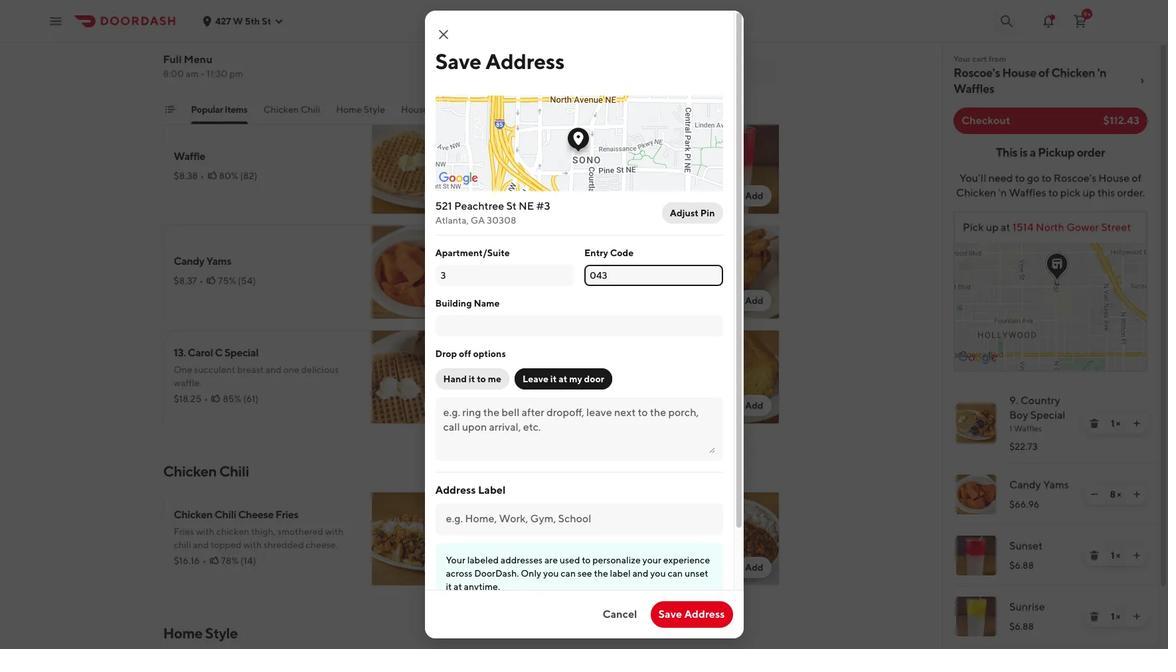 Task type: vqa. For each thing, say whether or not it's contained in the screenshot.


Task type: describe. For each thing, give the bounding box(es) containing it.
up inside you'll need to go to roscoe's house of chicken 'n waffles to pick up this order.
[[1083, 187, 1095, 199]]

of inside 9. country boy special three wings and a choice of two waffles or potato salad or french fries
[[281, 43, 289, 54]]

map region for the right powered by google image
[[883, 201, 1168, 371]]

house combos
[[401, 104, 466, 115]]

waffle image
[[372, 120, 466, 215]]

notification bell image
[[1041, 13, 1057, 29]]

condiments
[[605, 104, 657, 115]]

add for candy yams
[[432, 296, 450, 306]]

with right comes
[[519, 50, 537, 60]]

× for 9. country boy special
[[1116, 418, 1120, 429]]

76% (96)
[[223, 72, 260, 83]]

country for 9. country boy special three wings and a choice of two waffles or potato salad or french fries
[[184, 25, 223, 38]]

• for $5.09 •
[[516, 276, 519, 286]]

the
[[594, 569, 608, 579]]

$8.37
[[174, 276, 197, 286]]

topped
[[211, 540, 242, 551]]

'n inside roscoe's house of chicken 'n waffles
[[1097, 66, 1107, 80]]

beans.
[[563, 533, 591, 544]]

13.
[[174, 347, 186, 359]]

map region for leftmost powered by google image
[[393, 0, 733, 294]]

roscoe's house of chicken 'n waffles
[[954, 66, 1107, 96]]

• for $18.25 •
[[204, 394, 208, 404]]

candy yams image for 9.
[[956, 475, 996, 515]]

chicken.
[[579, 50, 614, 60]]

one inside 13. carol c special one succulent breast and one delicious waffle.
[[174, 365, 192, 375]]

waffles
[[309, 43, 339, 54]]

beverages
[[520, 104, 565, 115]]

remove item from cart image for sunrise
[[1089, 612, 1100, 622]]

add button for 9. country boy special
[[424, 80, 458, 102]]

5th
[[245, 16, 260, 26]]

$18.25
[[174, 394, 202, 404]]

shredded
[[264, 540, 304, 551]]

wing
[[510, 255, 536, 268]]

me
[[488, 374, 501, 385]]

and inside 'chicken chili cheese fries fries with chicken thigh, smothered with chili and topped with shredded cheese.'
[[193, 540, 209, 551]]

addresses
[[501, 555, 543, 566]]

sunset for sunset lemonade and fruit punch.
[[487, 143, 520, 156]]

corn
[[487, 360, 510, 373]]

1514
[[1013, 221, 1034, 234]]

entry code
[[584, 248, 634, 258]]

79%
[[538, 66, 555, 76]]

(15)
[[553, 549, 568, 560]]

80% (82)
[[219, 171, 257, 181]]

pin
[[701, 208, 715, 219]]

menu
[[184, 53, 213, 66]]

anytime.
[[464, 582, 500, 592]]

0 horizontal spatial powered by google image
[[439, 172, 478, 185]]

add for 13. carol c special
[[432, 400, 450, 411]]

a inside 9. country boy special three wings and a choice of two waffles or potato salad or french fries
[[244, 43, 249, 54]]

special for 9. country boy special three wings and a choice of two waffles or potato salad or french fries
[[245, 25, 279, 38]]

add one to cart image for sunrise
[[1132, 612, 1142, 622]]

address inside button
[[684, 608, 725, 621]]

you'll need to go to roscoe's house of chicken 'n waffles to pick up this order.
[[956, 172, 1145, 199]]

1 for sunset
[[1111, 551, 1115, 561]]

list containing 9. country boy special
[[943, 383, 1158, 650]]

add button for 13. carol c special
[[424, 395, 458, 416]]

see
[[578, 569, 592, 579]]

house inside roscoe's house of chicken 'n waffles
[[1002, 66, 1037, 80]]

$6.88 for sunrise
[[1009, 622, 1034, 632]]

13. carol c special one succulent breast and one delicious waffle.
[[174, 347, 339, 389]]

white
[[611, 515, 640, 528]]

chili inside bowl of chicken chili over white rice or beans over white rice or beans.
[[565, 515, 586, 528]]

0 horizontal spatial style
[[205, 625, 238, 642]]

it inside your labeled addresses are used to personalize your experience across doordash. only you can see the label and you can unset it at anytime.
[[446, 582, 452, 592]]

1 vertical spatial home style
[[163, 625, 238, 642]]

$6.88 •
[[487, 177, 518, 188]]

of inside you'll need to go to roscoe's house of chicken 'n waffles to pick up this order.
[[1132, 172, 1142, 185]]

wings
[[200, 43, 224, 54]]

adjust
[[670, 208, 699, 219]]

1 horizontal spatial home style
[[336, 104, 385, 115]]

1 horizontal spatial choice
[[539, 50, 567, 60]]

0 vertical spatial fries
[[276, 509, 298, 521]]

items
[[225, 104, 248, 115]]

salad
[[204, 56, 226, 67]]

sunset image inside list
[[956, 536, 996, 576]]

chili up cheese
[[219, 463, 249, 480]]

style inside button
[[364, 104, 385, 115]]

or right rice in the bottom left of the page
[[553, 533, 562, 544]]

of inside bowl of chicken chili over white rice or beans over white rice or beans.
[[513, 515, 522, 528]]

home inside button
[[336, 104, 362, 115]]

85%
[[223, 394, 241, 404]]

0 horizontal spatial save address
[[435, 48, 565, 74]]

$22.73 for $22.73
[[1009, 442, 1038, 452]]

candy yams image for 75% (54)
[[372, 225, 466, 319]]

you'll
[[960, 172, 986, 185]]

$16.16
[[174, 556, 200, 567]]

across
[[446, 569, 472, 579]]

two
[[291, 43, 307, 54]]

roscoe's inside roscoe's house of chicken 'n waffles
[[954, 66, 1000, 80]]

1 vertical spatial yams
[[1043, 479, 1069, 491]]

bowl
[[487, 515, 511, 528]]

over
[[588, 515, 609, 528]]

Apartment/Suite text field
[[441, 269, 569, 282]]

1 for sunrise
[[1111, 612, 1115, 622]]

comes
[[487, 50, 517, 60]]

0 horizontal spatial chicken chili
[[163, 463, 249, 480]]

gower
[[1067, 221, 1099, 234]]

chicken chili cheese fries image
[[372, 492, 466, 586]]

427 w 5th st
[[215, 16, 271, 26]]

pick up at 1514 north gower street
[[963, 221, 1131, 234]]

bowl of chicken chili over white rice or beans over white rice or beans.
[[487, 515, 705, 544]]

pick
[[1061, 187, 1081, 199]]

1 horizontal spatial 9. country boy special image
[[956, 404, 996, 444]]

drop off options
[[435, 349, 506, 359]]

roscoe's house of chicken 'n waffles link
[[954, 65, 1148, 97]]

chicken
[[216, 527, 249, 537]]

$22.73 for $22.73 •
[[174, 72, 202, 83]]

$9.28
[[487, 549, 511, 560]]

your cart from
[[954, 54, 1006, 64]]

cancel
[[603, 608, 637, 621]]

pick
[[963, 221, 984, 234]]

add for bowl of chicken chili over white rice or beans
[[745, 563, 763, 573]]

1514 north gower street link
[[1010, 221, 1131, 234]]

bowl of chicken chili over white rice or beans image
[[685, 492, 779, 586]]

chili inside button
[[301, 104, 320, 115]]

it for at
[[550, 374, 557, 385]]

(47)
[[553, 177, 570, 188]]

roscoe's inside you'll need to go to roscoe's house of chicken 'n waffles to pick up this order.
[[1054, 172, 1097, 185]]

waffles for roscoe's
[[954, 82, 994, 96]]

breast
[[237, 365, 264, 375]]

atlanta,
[[435, 215, 469, 226]]

chicken inside you'll need to go to roscoe's house of chicken 'n waffles to pick up this order.
[[956, 187, 996, 199]]

labeled
[[467, 555, 499, 566]]

choice inside 9. country boy special three wings and a choice of two waffles or potato salad or french fries
[[251, 43, 279, 54]]

83% (54)
[[534, 276, 572, 286]]

1 for 9. country boy special
[[1111, 418, 1115, 429]]

most
[[501, 82, 522, 92]]

your labeled addresses are used to personalize your experience across doordash. only you can see the label and you can unset it at anytime.
[[446, 555, 710, 592]]

chili inside 'chicken chili cheese fries fries with chicken thigh, smothered with chili and topped with shredded cheese.'
[[215, 509, 236, 521]]

save address button
[[651, 602, 733, 628]]

0 vertical spatial candy yams
[[174, 255, 231, 268]]

drop
[[435, 349, 457, 359]]

8
[[1110, 489, 1115, 500]]

potato
[[174, 56, 202, 67]]

white
[[510, 533, 534, 544]]

and inside sunset lemonade and fruit punch.
[[534, 161, 550, 172]]

address label
[[435, 484, 506, 497]]

0 vertical spatial 9. country boy special image
[[372, 15, 466, 110]]

add one to cart image for sunset
[[1132, 551, 1142, 561]]

78% (14)
[[221, 556, 256, 567]]

boy for 9. country boy special 1 waffles
[[1009, 409, 1028, 422]]

0 horizontal spatial yams
[[206, 255, 231, 268]]

9. for 9. country boy special 1 waffles
[[1009, 394, 1018, 407]]

st inside 521 peachtree st ne #3 atlanta, ga 30308
[[506, 200, 517, 213]]

corn bread image
[[685, 330, 779, 424]]

at for 1514
[[1001, 221, 1010, 234]]

add one to cart image for 9. country boy special
[[1132, 418, 1142, 429]]

$18.25 •
[[174, 394, 208, 404]]

0 horizontal spatial fries
[[174, 527, 194, 537]]

• for $9.28 •
[[514, 549, 518, 560]]

0 vertical spatial chicken chili
[[264, 104, 320, 115]]

waffles for 9.
[[1014, 424, 1042, 434]]

lemonade
[[487, 161, 532, 172]]

0 vertical spatial st
[[262, 16, 271, 26]]

add button for candy yams
[[424, 290, 458, 311]]

add button for chicken chili cheese fries
[[424, 557, 458, 578]]

building name
[[435, 298, 500, 309]]

label
[[610, 569, 631, 579]]

boy for 9. country boy special three wings and a choice of two waffles or potato salad or french fries
[[225, 25, 243, 38]]

Item Search search field
[[588, 62, 769, 77]]

candy inside list
[[1009, 479, 1041, 491]]

home style button
[[336, 103, 385, 124]]

0 horizontal spatial home
[[163, 625, 203, 642]]

8:00
[[163, 68, 184, 79]]

$8.38 •
[[174, 171, 204, 181]]

doordash.
[[474, 569, 519, 579]]

or right waffles
[[341, 43, 349, 54]]

your for your labeled addresses are used to personalize your experience across doordash. only you can see the label and you can unset it at anytime.
[[446, 555, 465, 566]]

add button for bowl of chicken chili over white rice or beans
[[737, 557, 771, 578]]

#2
[[487, 82, 499, 92]]

(54) for wing
[[554, 276, 572, 286]]

personalize
[[593, 555, 641, 566]]

leave it at my door
[[523, 374, 604, 385]]

waffles inside you'll need to go to roscoe's house of chicken 'n waffles to pick up this order.
[[1009, 187, 1046, 199]]

0 vertical spatial save
[[435, 48, 481, 74]]

1 vertical spatial up
[[986, 221, 999, 234]]

add button for waffle
[[424, 185, 458, 207]]

add for waffle
[[432, 191, 450, 201]]

mac & cheese image
[[685, 0, 779, 5]]



Task type: locate. For each thing, give the bounding box(es) containing it.
hand it to me
[[443, 374, 501, 385]]

0 vertical spatial waffles
[[954, 82, 994, 96]]

9. inside 9. country boy special three wings and a choice of two waffles or potato salad or french fries
[[174, 25, 182, 38]]

(54) right 83%
[[554, 276, 572, 286]]

0 vertical spatial save address
[[435, 48, 565, 74]]

$6.88 down sunrise
[[1009, 622, 1034, 632]]

house up this
[[1099, 172, 1130, 185]]

chicken inside 'chicken chili cheese fries fries with chicken thigh, smothered with chili and topped with shredded cheese.'
[[174, 509, 213, 521]]

house left 'combos'
[[401, 104, 428, 115]]

candy up $66.96
[[1009, 479, 1041, 491]]

2 remove item from cart image from the top
[[1089, 551, 1100, 561]]

'n up $112.43
[[1097, 66, 1107, 80]]

1 horizontal spatial 'n
[[1097, 66, 1107, 80]]

× for candy yams
[[1117, 489, 1121, 500]]

candy yams up $66.96
[[1009, 479, 1069, 491]]

2 vertical spatial waffles
[[1014, 424, 1042, 434]]

to left me
[[477, 374, 486, 385]]

0 vertical spatial $6.88
[[487, 177, 512, 188]]

0 horizontal spatial country
[[184, 25, 223, 38]]

of inside roscoe's house of chicken 'n waffles
[[1039, 66, 1049, 80]]

30308
[[487, 215, 516, 226]]

'n down need
[[999, 187, 1007, 199]]

add button for corn bread
[[737, 395, 771, 416]]

address
[[485, 48, 565, 74], [435, 484, 476, 497], [684, 608, 725, 621]]

2 can from the left
[[668, 569, 683, 579]]

• right $18.25
[[204, 394, 208, 404]]

0 horizontal spatial it
[[446, 582, 452, 592]]

hand
[[443, 374, 467, 385]]

a right the is
[[1030, 145, 1036, 159]]

special inside 9. country boy special three wings and a choice of two waffles or potato salad or french fries
[[245, 25, 279, 38]]

(82)
[[240, 171, 257, 181]]

3 add one to cart image from the top
[[1132, 612, 1142, 622]]

roscoe's up pick
[[1054, 172, 1097, 185]]

1 remove item from cart image from the top
[[1089, 418, 1100, 429]]

0 horizontal spatial a
[[244, 43, 249, 54]]

special for 9. country boy special 1 waffles
[[1030, 409, 1066, 422]]

1 horizontal spatial your
[[954, 54, 971, 64]]

× for sunrise
[[1116, 612, 1120, 622]]

special for 13. carol c special one succulent breast and one delicious waffle.
[[224, 347, 258, 359]]

of up (101)
[[569, 50, 577, 60]]

powered by google image
[[439, 172, 478, 185], [958, 351, 998, 365]]

$6.88 up sunrise
[[1009, 561, 1034, 571]]

$6.88
[[487, 177, 512, 188], [1009, 561, 1034, 571], [1009, 622, 1034, 632]]

you down your
[[650, 569, 666, 579]]

used
[[560, 555, 580, 566]]

at left my
[[559, 374, 567, 385]]

and down your
[[633, 569, 648, 579]]

1 horizontal spatial can
[[668, 569, 683, 579]]

1 add one to cart image from the top
[[1132, 418, 1142, 429]]

3 1 × from the top
[[1111, 612, 1120, 622]]

your up across
[[446, 555, 465, 566]]

to right go
[[1042, 172, 1052, 185]]

#3
[[536, 200, 550, 213]]

9. country boy special 1 waffles
[[1009, 394, 1066, 434]]

up
[[1083, 187, 1095, 199], [986, 221, 999, 234]]

sunset inside list
[[1009, 540, 1043, 553]]

• for $8.38 •
[[200, 171, 204, 181]]

and inside your labeled addresses are used to personalize your experience across doordash. only you can see the label and you can unset it at anytime.
[[633, 569, 648, 579]]

• for $16.16 •
[[202, 556, 206, 567]]

1
[[1111, 418, 1115, 429], [1009, 424, 1013, 434], [1111, 551, 1115, 561], [1111, 612, 1115, 622]]

1 horizontal spatial house
[[1002, 66, 1037, 80]]

• right the $9.28
[[514, 549, 518, 560]]

add for chicken chili cheese fries
[[432, 563, 450, 573]]

0 horizontal spatial home style
[[163, 625, 238, 642]]

1 vertical spatial candy
[[1009, 479, 1041, 491]]

yams left the remove one from cart icon
[[1043, 479, 1069, 491]]

home
[[336, 104, 362, 115], [163, 625, 203, 642]]

or right rice
[[665, 515, 674, 528]]

chicken inside roscoe's house of chicken 'n waffles
[[1051, 66, 1095, 80]]

$112.43
[[1103, 114, 1140, 127]]

cart
[[972, 54, 987, 64]]

cancel button
[[595, 602, 645, 628]]

$16.16 •
[[174, 556, 206, 567]]

save address inside save address button
[[658, 608, 725, 621]]

1 vertical spatial roscoe's
[[1054, 172, 1097, 185]]

2 you from the left
[[650, 569, 666, 579]]

extra
[[581, 104, 603, 115]]

0 horizontal spatial sunset
[[487, 143, 520, 156]]

1 vertical spatial style
[[205, 625, 238, 642]]

1 × for sunset
[[1111, 551, 1120, 561]]

1 horizontal spatial powered by google image
[[958, 351, 998, 365]]

2 vertical spatial remove item from cart image
[[1089, 612, 1100, 622]]

open menu image
[[48, 13, 64, 29]]

corn bread
[[487, 360, 541, 373]]

at inside your labeled addresses are used to personalize your experience across doordash. only you can see the label and you can unset it at anytime.
[[454, 582, 462, 592]]

1 horizontal spatial save address
[[658, 608, 725, 621]]

with up topped
[[196, 527, 214, 537]]

house inside you'll need to go to roscoe's house of chicken 'n waffles to pick up this order.
[[1099, 172, 1130, 185]]

1 horizontal spatial at
[[559, 374, 567, 385]]

country
[[184, 25, 223, 38], [1021, 394, 1060, 407]]

special inside 13. carol c special one succulent breast and one delicious waffle.
[[224, 347, 258, 359]]

$5.09
[[487, 276, 513, 286]]

or up pm
[[227, 56, 236, 67]]

waffles inside roscoe's house of chicken 'n waffles
[[954, 82, 994, 96]]

you down are
[[543, 569, 559, 579]]

0 vertical spatial sunset image
[[685, 120, 779, 215]]

$6.88 for sunset
[[1009, 561, 1034, 571]]

remove item from cart image for 9. country boy special
[[1089, 418, 1100, 429]]

(101)
[[557, 66, 577, 76]]

house inside button
[[401, 104, 428, 115]]

1 vertical spatial one
[[174, 365, 192, 375]]

1 vertical spatial remove item from cart image
[[1089, 551, 1100, 561]]

add for corn bread
[[745, 400, 763, 411]]

82% (51)
[[533, 381, 568, 391]]

•
[[519, 66, 523, 76], [205, 72, 209, 83], [200, 171, 204, 181], [514, 177, 518, 188], [200, 276, 203, 286], [516, 276, 519, 286], [514, 381, 518, 391], [204, 394, 208, 404], [514, 549, 518, 560], [202, 556, 206, 567]]

1 horizontal spatial roscoe's
[[1054, 172, 1097, 185]]

delicious
[[301, 365, 339, 375]]

liked
[[523, 82, 546, 92]]

save address dialog
[[393, 0, 744, 650]]

1 vertical spatial powered by google image
[[958, 351, 998, 365]]

chili left home style button
[[301, 104, 320, 115]]

at for my
[[559, 374, 567, 385]]

country inside 9. country boy special three wings and a choice of two waffles or potato salad or french fries
[[184, 25, 223, 38]]

chicken inside bowl of chicken chili over white rice or beans over white rice or beans.
[[524, 515, 563, 528]]

fries up smothered
[[276, 509, 298, 521]]

• right the $16.16
[[202, 556, 206, 567]]

a up french
[[244, 43, 249, 54]]

unset
[[685, 569, 708, 579]]

chicken chili down fries in the top of the page
[[264, 104, 320, 115]]

rice
[[642, 515, 663, 528]]

and up 70%
[[534, 161, 550, 172]]

$6.88 down the lemonade at top left
[[487, 177, 512, 188]]

it inside 'button'
[[469, 374, 475, 385]]

experience
[[663, 555, 710, 566]]

of down notification bell image
[[1039, 66, 1049, 80]]

north
[[1036, 221, 1065, 234]]

only
[[521, 569, 541, 579]]

$22.73 down potato
[[174, 72, 202, 83]]

$66.96
[[1009, 499, 1040, 510]]

one up apartment/suite text box
[[487, 255, 508, 268]]

go
[[1027, 172, 1040, 185]]

at down across
[[454, 582, 462, 592]]

(54) right 75% at top
[[238, 276, 256, 286]]

9. country boy special image left 9. country boy special 1 waffles at right bottom
[[956, 404, 996, 444]]

1 vertical spatial waffles
[[1009, 187, 1046, 199]]

• right $8.37
[[200, 276, 203, 286]]

sunset up the lemonade at top left
[[487, 143, 520, 156]]

1 horizontal spatial sunset
[[1009, 540, 1043, 553]]

1 vertical spatial sunset
[[1009, 540, 1043, 553]]

sunrise image
[[956, 597, 996, 637]]

with up (14)
[[243, 540, 262, 551]]

chicken chili
[[264, 104, 320, 115], [163, 463, 249, 480]]

to inside 'button'
[[477, 374, 486, 385]]

0 horizontal spatial 9.
[[174, 25, 182, 38]]

fries up chili
[[174, 527, 194, 537]]

0 horizontal spatial can
[[561, 569, 576, 579]]

candy yams image
[[372, 225, 466, 319], [956, 475, 996, 515]]

1 horizontal spatial $22.73
[[1009, 442, 1038, 452]]

sunset down $66.96
[[1009, 540, 1043, 553]]

one up waffle.
[[174, 365, 192, 375]]

it for to
[[469, 374, 475, 385]]

• right $5.39
[[514, 381, 518, 391]]

0 horizontal spatial sunset image
[[685, 120, 779, 215]]

country inside 9. country boy special 1 waffles
[[1021, 394, 1060, 407]]

$8.38
[[174, 171, 198, 181]]

from
[[989, 54, 1006, 64]]

add one to cart image
[[1132, 489, 1142, 500]]

beverages button
[[520, 103, 565, 124]]

can down used
[[561, 569, 576, 579]]

your
[[954, 54, 971, 64], [446, 555, 465, 566]]

e.g. ring the bell after dropoff, leave next to the porch, call upon arrival, etc. text field
[[443, 406, 715, 454]]

2 vertical spatial at
[[454, 582, 462, 592]]

0 horizontal spatial candy yams
[[174, 255, 231, 268]]

0 vertical spatial your
[[954, 54, 971, 64]]

0 horizontal spatial address
[[435, 484, 476, 497]]

1 vertical spatial $22.73
[[1009, 442, 1038, 452]]

close save address image
[[435, 27, 451, 43]]

it inside button
[[550, 374, 557, 385]]

1 can from the left
[[561, 569, 576, 579]]

• up the #2 most liked
[[519, 66, 523, 76]]

9. inside 9. country boy special 1 waffles
[[1009, 394, 1018, 407]]

1 horizontal spatial address
[[485, 48, 565, 74]]

boy
[[225, 25, 243, 38], [1009, 409, 1028, 422]]

1 horizontal spatial a
[[1030, 145, 1036, 159]]

1 1 × from the top
[[1111, 418, 1120, 429]]

add button for one wing
[[737, 290, 771, 311]]

roscoe's down the cart
[[954, 66, 1000, 80]]

(14)
[[240, 556, 256, 567]]

0 horizontal spatial 'n
[[999, 187, 1007, 199]]

sunset image
[[685, 120, 779, 215], [956, 536, 996, 576]]

waffles inside 9. country boy special 1 waffles
[[1014, 424, 1042, 434]]

is
[[1020, 145, 1028, 159]]

'n inside you'll need to go to roscoe's house of chicken 'n waffles to pick up this order.
[[999, 187, 1007, 199]]

of up "order."
[[1132, 172, 1142, 185]]

this
[[1098, 187, 1115, 199]]

and left one
[[266, 365, 282, 375]]

2 vertical spatial 1 ×
[[1111, 612, 1120, 622]]

1 horizontal spatial (54)
[[554, 276, 572, 286]]

add for sunset
[[745, 191, 763, 201]]

0 vertical spatial 'n
[[1097, 66, 1107, 80]]

• right '$8.38'
[[200, 171, 204, 181]]

comes with choice of chicken.
[[487, 50, 614, 60]]

add for one wing
[[745, 296, 763, 306]]

chicken chili up chicken at the left bottom of page
[[163, 463, 249, 480]]

• for $22.70 •
[[519, 66, 523, 76]]

427 w 5th st button
[[202, 16, 285, 26]]

of up white
[[513, 515, 522, 528]]

1 vertical spatial special
[[224, 347, 258, 359]]

0 vertical spatial at
[[1001, 221, 1010, 234]]

boy inside 9. country boy special 1 waffles
[[1009, 409, 1028, 422]]

0 horizontal spatial house
[[401, 104, 428, 115]]

9. for 9. country boy special three wings and a choice of two waffles or potato salad or french fries
[[174, 25, 182, 38]]

12 items, open order cart image
[[1073, 13, 1089, 29]]

1 vertical spatial st
[[506, 200, 517, 213]]

82%
[[533, 381, 551, 391]]

1 horizontal spatial yams
[[1043, 479, 1069, 491]]

2 vertical spatial $6.88
[[1009, 622, 1034, 632]]

map region inside save address dialog
[[393, 0, 733, 294]]

(54) for yams
[[238, 276, 256, 286]]

1 horizontal spatial candy yams
[[1009, 479, 1069, 491]]

0 vertical spatial country
[[184, 25, 223, 38]]

candy yams up $8.37 • on the top left of page
[[174, 255, 231, 268]]

add button for sunset
[[737, 185, 771, 207]]

9+
[[1083, 10, 1091, 18]]

$22.73 •
[[174, 72, 209, 83]]

leave
[[523, 374, 549, 385]]

to left go
[[1015, 172, 1025, 185]]

2 (54) from the left
[[554, 276, 572, 286]]

1 vertical spatial candy yams
[[1009, 479, 1069, 491]]

0 horizontal spatial st
[[262, 16, 271, 26]]

1 you from the left
[[543, 569, 559, 579]]

up right pick
[[986, 221, 999, 234]]

order
[[1077, 145, 1105, 159]]

1 vertical spatial 9. country boy special image
[[956, 404, 996, 444]]

1 vertical spatial save address
[[658, 608, 725, 621]]

• for $8.37 •
[[200, 276, 203, 286]]

country for 9. country boy special 1 waffles
[[1021, 394, 1060, 407]]

2 1 × from the top
[[1111, 551, 1120, 561]]

1 horizontal spatial fries
[[276, 509, 298, 521]]

sunset for sunset
[[1009, 540, 1043, 553]]

0 vertical spatial candy yams image
[[372, 225, 466, 319]]

2 vertical spatial address
[[684, 608, 725, 621]]

0 horizontal spatial your
[[446, 555, 465, 566]]

save right cancel at bottom
[[658, 608, 682, 621]]

one wing image
[[685, 225, 779, 319]]

and inside 9. country boy special three wings and a choice of two waffles or potato salad or french fries
[[226, 43, 242, 54]]

• down the lemonade at top left
[[514, 177, 518, 188]]

waffle.
[[174, 378, 202, 389]]

0 horizontal spatial boy
[[225, 25, 243, 38]]

2 add one to cart image from the top
[[1132, 551, 1142, 561]]

choice up french
[[251, 43, 279, 54]]

remove item from cart image for sunset
[[1089, 551, 1100, 561]]

• for $6.88 •
[[514, 177, 518, 188]]

and inside 13. carol c special one succulent breast and one delicious waffle.
[[266, 365, 282, 375]]

$22.70 •
[[487, 66, 523, 76]]

1 vertical spatial $6.88
[[1009, 561, 1034, 571]]

(51)
[[553, 381, 568, 391]]

1 vertical spatial home
[[163, 625, 203, 642]]

st right 5th
[[262, 16, 271, 26]]

$9.28 •
[[487, 549, 518, 560]]

chicken inside button
[[264, 104, 299, 115]]

remove one from cart image
[[1089, 489, 1100, 500]]

one
[[283, 365, 299, 375]]

apartment/suite
[[435, 248, 510, 258]]

and right chili
[[193, 540, 209, 551]]

leave it at my door button
[[515, 369, 612, 390]]

0 vertical spatial $22.73
[[174, 72, 202, 83]]

1 horizontal spatial up
[[1083, 187, 1095, 199]]

remove item from cart image
[[1089, 418, 1100, 429], [1089, 551, 1100, 561], [1089, 612, 1100, 622]]

boy inside 9. country boy special three wings and a choice of two waffles or potato salad or french fries
[[225, 25, 243, 38]]

1 horizontal spatial chicken chili
[[264, 104, 320, 115]]

to up see
[[582, 555, 591, 566]]

0 vertical spatial house
[[1002, 66, 1037, 80]]

pm
[[229, 68, 243, 79]]

with up "cheese."
[[325, 527, 344, 537]]

1 vertical spatial save
[[658, 608, 682, 621]]

add for 9. country boy special
[[432, 86, 450, 96]]

0 vertical spatial style
[[364, 104, 385, 115]]

choice up the 79% (101)
[[539, 50, 567, 60]]

2 vertical spatial special
[[1030, 409, 1066, 422]]

1 × for 9. country boy special
[[1111, 418, 1120, 429]]

save address up #2
[[435, 48, 565, 74]]

1 horizontal spatial 9.
[[1009, 394, 1018, 407]]

your for your cart from
[[954, 54, 971, 64]]

need
[[989, 172, 1013, 185]]

1 vertical spatial candy yams image
[[956, 475, 996, 515]]

0 vertical spatial yams
[[206, 255, 231, 268]]

special inside 9. country boy special 1 waffles
[[1030, 409, 1066, 422]]

candy yams inside list
[[1009, 479, 1069, 491]]

map region
[[393, 0, 733, 294], [883, 201, 1168, 371]]

1 vertical spatial your
[[446, 555, 465, 566]]

to inside your labeled addresses are used to personalize your experience across doordash. only you can see the label and you can unset it at anytime.
[[582, 555, 591, 566]]

2 vertical spatial add one to cart image
[[1132, 612, 1142, 622]]

cheese
[[238, 509, 274, 521]]

'n
[[1097, 66, 1107, 80], [999, 187, 1007, 199]]

1 vertical spatial at
[[559, 374, 567, 385]]

full menu 8:00 am - 11:30 pm
[[163, 53, 243, 79]]

1 (54) from the left
[[238, 276, 256, 286]]

building
[[435, 298, 472, 309]]

0 vertical spatial sunset
[[487, 143, 520, 156]]

chili up the beans.
[[565, 515, 586, 528]]

sunset inside sunset lemonade and fruit punch.
[[487, 143, 520, 156]]

1 horizontal spatial candy
[[1009, 479, 1041, 491]]

add
[[432, 86, 450, 96], [745, 86, 763, 96], [432, 191, 450, 201], [745, 191, 763, 201], [432, 296, 450, 306], [745, 296, 763, 306], [432, 400, 450, 411], [745, 400, 763, 411], [432, 563, 450, 573], [745, 563, 763, 573]]

save down close save address image at the left top
[[435, 48, 481, 74]]

your left the cart
[[954, 54, 971, 64]]

succulent
[[194, 365, 235, 375]]

1 × for sunrise
[[1111, 612, 1120, 622]]

house down from
[[1002, 66, 1037, 80]]

• right the -
[[205, 72, 209, 83]]

9. country boy special image down 1. scoe's 1/4 chicken prepared in southern style image on the top left
[[372, 15, 466, 110]]

0 vertical spatial home style
[[336, 104, 385, 115]]

add one to cart image
[[1132, 418, 1142, 429], [1132, 551, 1142, 561], [1132, 612, 1142, 622]]

yams up 75% at top
[[206, 255, 231, 268]]

13. carol c special image
[[372, 330, 466, 424]]

0 vertical spatial up
[[1083, 187, 1095, 199]]

0 vertical spatial roscoe's
[[954, 66, 1000, 80]]

Entry Code text field
[[590, 269, 718, 282]]

3 remove item from cart image from the top
[[1089, 612, 1100, 622]]

chicken
[[1051, 66, 1095, 80], [264, 104, 299, 115], [956, 187, 996, 199], [163, 463, 217, 480], [174, 509, 213, 521], [524, 515, 563, 528]]

and right wings
[[226, 43, 242, 54]]

• right $5.09
[[516, 276, 519, 286]]

code
[[610, 248, 634, 258]]

chili up chicken at the left bottom of page
[[215, 509, 236, 521]]

$22.73 down 9. country boy special 1 waffles at right bottom
[[1009, 442, 1038, 452]]

1. scoe's 1/4 chicken prepared in southern style image
[[372, 0, 466, 5]]

ga
[[471, 215, 485, 226]]

-
[[201, 68, 205, 79]]

9. country boy special image
[[372, 15, 466, 110], [956, 404, 996, 444]]

with
[[519, 50, 537, 60], [196, 527, 214, 537], [325, 527, 344, 537], [243, 540, 262, 551]]

can down experience
[[668, 569, 683, 579]]

of left two
[[281, 43, 289, 54]]

list
[[943, 383, 1158, 650]]

1 vertical spatial 9.
[[1009, 394, 1018, 407]]

ne
[[519, 200, 534, 213]]

0 horizontal spatial map region
[[393, 0, 733, 294]]

at inside button
[[559, 374, 567, 385]]

name
[[474, 298, 500, 309]]

0 horizontal spatial 9. country boy special image
[[372, 15, 466, 110]]

off
[[459, 349, 471, 359]]

1 vertical spatial a
[[1030, 145, 1036, 159]]

candy up $8.37 • on the top left of page
[[174, 255, 204, 268]]

Address Label text field
[[446, 512, 712, 527]]

cheese.
[[306, 540, 338, 551]]

save inside button
[[658, 608, 682, 621]]

a
[[244, 43, 249, 54], [1030, 145, 1036, 159]]

1 inside 9. country boy special 1 waffles
[[1009, 424, 1013, 434]]

1 horizontal spatial one
[[487, 255, 508, 268]]

• for $5.39 •
[[514, 381, 518, 391]]

0 vertical spatial special
[[245, 25, 279, 38]]

up left this
[[1083, 187, 1095, 199]]

• for $22.73 •
[[205, 72, 209, 83]]

st left ne
[[506, 200, 517, 213]]

fries
[[270, 56, 288, 67]]

× for sunset
[[1116, 551, 1120, 561]]

1 vertical spatial add one to cart image
[[1132, 551, 1142, 561]]

save address down unset
[[658, 608, 725, 621]]

save address
[[435, 48, 565, 74], [658, 608, 725, 621]]

1 horizontal spatial it
[[469, 374, 475, 385]]

1 vertical spatial house
[[401, 104, 428, 115]]

your inside your labeled addresses are used to personalize your experience across doordash. only you can see the label and you can unset it at anytime.
[[446, 555, 465, 566]]

to left pick
[[1048, 187, 1058, 199]]

at left 1514
[[1001, 221, 1010, 234]]

83%
[[534, 276, 552, 286]]

1 vertical spatial chicken chili
[[163, 463, 249, 480]]

punch.
[[572, 161, 600, 172]]

full
[[163, 53, 182, 66]]

chili
[[301, 104, 320, 115], [219, 463, 249, 480], [215, 509, 236, 521], [565, 515, 586, 528]]

0 vertical spatial candy
[[174, 255, 204, 268]]



